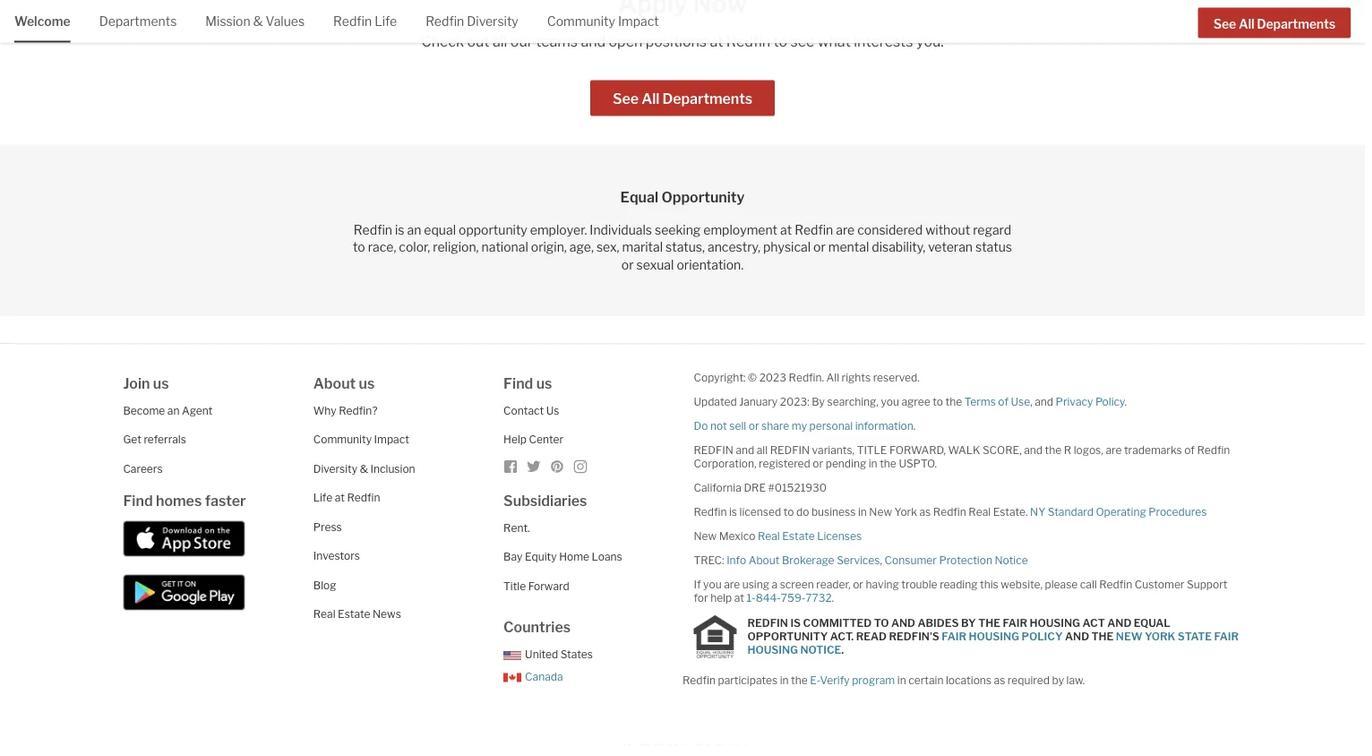 Task type: vqa. For each thing, say whether or not it's contained in the screenshot.
"All" associated with the left see all departments button
yes



Task type: locate. For each thing, give the bounding box(es) containing it.
the up fair housing policy link at the right bottom of page
[[979, 617, 1001, 630]]

0 horizontal spatial life
[[313, 492, 333, 505]]

redfin's
[[889, 631, 940, 644]]

community
[[547, 14, 616, 29], [313, 434, 372, 447]]

0 vertical spatial community
[[547, 14, 616, 29]]

all inside the redfin and all redfin variants, title forward, walk score, and the r logos, are trademarks of redfin corporation, registered or pending in the uspto.
[[757, 444, 768, 457]]

terms of use link
[[965, 396, 1031, 409]]

employer.
[[530, 223, 587, 238]]

redfin is an equal opportunity employer. individuals seeking employment at redfin are considered without regard to race, color, religion, national origin, age, sex, marital status, ancestry, physical or mental disability, veteran status or sexual orientation.
[[353, 223, 1013, 273]]

all for the rightmost see all departments button
[[1239, 16, 1255, 31]]

redfin right trademarks
[[1198, 444, 1231, 457]]

& inside "link"
[[253, 14, 263, 29]]

0 vertical spatial see
[[1214, 16, 1237, 31]]

2 vertical spatial real
[[313, 609, 336, 622]]

1 vertical spatial diversity
[[313, 463, 358, 476]]

2 vertical spatial are
[[724, 579, 740, 591]]

0 horizontal spatial about
[[313, 375, 356, 393]]

0 vertical spatial all
[[493, 33, 508, 50]]

1 vertical spatial all
[[642, 90, 660, 108]]

1 horizontal spatial see all departments
[[1214, 16, 1336, 31]]

new
[[1117, 631, 1143, 644]]

to left race,
[[353, 240, 365, 255]]

1 vertical spatial as
[[994, 674, 1006, 687]]

of left use
[[999, 396, 1009, 409]]

fair right the state
[[1215, 631, 1240, 644]]

2 horizontal spatial fair
[[1215, 631, 1240, 644]]

is
[[395, 223, 405, 238], [730, 506, 738, 519]]

and up corporation,
[[736, 444, 755, 457]]

redfin pinterest image
[[550, 460, 565, 475]]

at inside redfin is an equal opportunity employer. individuals seeking employment at redfin are considered without regard to race, color, religion, national origin, age, sex, marital status, ancestry, physical or mental disability, veteran status or sexual orientation.
[[781, 223, 792, 238]]

january
[[739, 396, 778, 409]]

0 vertical spatial all
[[1239, 16, 1255, 31]]

you right if
[[704, 579, 722, 591]]

sell
[[730, 420, 747, 433]]

seeking
[[655, 223, 701, 238]]

0 horizontal spatial see all departments button
[[591, 80, 775, 116]]

. down agree
[[914, 420, 916, 433]]

an inside redfin is an equal opportunity employer. individuals seeking employment at redfin are considered without regard to race, color, religion, national origin, age, sex, marital status, ancestry, physical or mental disability, veteran status or sexual orientation.
[[407, 223, 422, 238]]

race,
[[368, 240, 396, 255]]

redfin facebook image
[[504, 460, 518, 475]]

by
[[812, 396, 825, 409]]

check out all our teams and open positions at redfin to see what interests you.
[[422, 33, 944, 50]]

diversity & inclusion button
[[313, 463, 415, 476]]

1 vertical spatial an
[[167, 405, 180, 418]]

1 horizontal spatial &
[[360, 463, 368, 476]]

1 vertical spatial &
[[360, 463, 368, 476]]

life left redfin diversity on the left top of the page
[[375, 14, 397, 29]]

1 vertical spatial see
[[613, 90, 639, 108]]

are up mental
[[836, 223, 855, 238]]

an
[[407, 223, 422, 238], [167, 405, 180, 418]]

0 horizontal spatial find
[[123, 493, 153, 510]]

why
[[313, 405, 337, 418]]

0 vertical spatial see all departments
[[1214, 16, 1336, 31]]

marital
[[622, 240, 663, 255]]

estate left 'news'
[[338, 609, 371, 622]]

is up 'color,'
[[395, 223, 405, 238]]

0 horizontal spatial see all departments
[[613, 90, 753, 108]]

1 vertical spatial community
[[313, 434, 372, 447]]

0 horizontal spatial an
[[167, 405, 180, 418]]

press
[[313, 521, 342, 534]]

you up information
[[881, 396, 900, 409]]

to left see
[[774, 33, 788, 50]]

redfin left see
[[727, 33, 771, 50]]

redfin right call
[[1100, 579, 1133, 591]]

operating
[[1096, 506, 1147, 519]]

new left york at the bottom right
[[870, 506, 893, 519]]

redfin is licensed to do business in new york as redfin real estate. ny standard operating procedures
[[694, 506, 1207, 519]]

in down title
[[869, 458, 878, 471]]

about up why
[[313, 375, 356, 393]]

the down act on the bottom of the page
[[1092, 631, 1114, 644]]

at right positions
[[710, 33, 724, 50]]

canada
[[525, 671, 563, 684]]

redfin twitter image
[[527, 460, 541, 475]]

1 horizontal spatial life
[[375, 14, 397, 29]]

1 vertical spatial you
[[704, 579, 722, 591]]

california dre #01521930
[[694, 482, 827, 495]]

all left our
[[493, 33, 508, 50]]

1 horizontal spatial real
[[758, 530, 780, 543]]

0 horizontal spatial of
[[999, 396, 1009, 409]]

equal opportunity
[[621, 189, 745, 206]]

& for values
[[253, 14, 263, 29]]

1 horizontal spatial housing
[[969, 631, 1020, 644]]

orientation.
[[677, 257, 744, 273]]

diversity up out
[[467, 14, 519, 29]]

redfin diversity
[[426, 14, 519, 29]]

as left the required
[[994, 674, 1006, 687]]

& for inclusion
[[360, 463, 368, 476]]

2 horizontal spatial housing
[[1030, 617, 1081, 630]]

to right agree
[[933, 396, 944, 409]]

0 vertical spatial community impact
[[547, 14, 659, 29]]

1 horizontal spatial an
[[407, 223, 422, 238]]

redfin up corporation,
[[694, 444, 734, 457]]

1-
[[747, 592, 756, 605]]

all for out
[[493, 33, 508, 50]]

business
[[812, 506, 856, 519]]

at left 1-
[[735, 592, 745, 605]]

844-
[[756, 592, 781, 605]]

1 horizontal spatial are
[[836, 223, 855, 238]]

welcome link
[[14, 0, 71, 41]]

1 horizontal spatial impact
[[618, 14, 659, 29]]

read
[[857, 631, 887, 644]]

are up help
[[724, 579, 740, 591]]

diversity up life at redfin at left
[[313, 463, 358, 476]]

life up "press"
[[313, 492, 333, 505]]

are inside redfin is an equal opportunity employer. individuals seeking employment at redfin are considered without regard to race, color, religion, national origin, age, sex, marital status, ancestry, physical or mental disability, veteran status or sexual orientation.
[[836, 223, 855, 238]]

see all departments
[[1214, 16, 1336, 31], [613, 90, 753, 108]]

1 us from the left
[[153, 375, 169, 393]]

0 vertical spatial life
[[375, 14, 397, 29]]

and up redfin's
[[892, 617, 916, 630]]

community impact up open at the left of page
[[547, 14, 659, 29]]

departments for the rightmost see all departments button
[[1258, 16, 1336, 31]]

impact up inclusion on the bottom of the page
[[374, 434, 409, 447]]

and down act on the bottom of the page
[[1066, 631, 1090, 644]]

& left inclusion on the bottom of the page
[[360, 463, 368, 476]]

2 horizontal spatial all
[[1239, 16, 1255, 31]]

community inside community impact link
[[547, 14, 616, 29]]

0 horizontal spatial estate
[[338, 609, 371, 622]]

rent. button
[[504, 522, 530, 535]]

1 vertical spatial housing
[[969, 631, 1020, 644]]

0 horizontal spatial community
[[313, 434, 372, 447]]

customer
[[1135, 579, 1185, 591]]

2 horizontal spatial departments
[[1258, 16, 1336, 31]]

0 vertical spatial housing
[[1030, 617, 1081, 630]]

state
[[1178, 631, 1213, 644]]

the left terms
[[946, 396, 963, 409]]

0 horizontal spatial community impact
[[313, 434, 409, 447]]

1 vertical spatial see all departments
[[613, 90, 753, 108]]

1 vertical spatial see all departments button
[[591, 80, 775, 116]]

find up the contact
[[504, 375, 534, 393]]

fair inside redfin is committed to and abides by the fair housing act and equal opportunity act. read redfin's
[[1003, 617, 1028, 630]]

and right use
[[1035, 396, 1054, 409]]

1 vertical spatial impact
[[374, 434, 409, 447]]

redfin up race,
[[354, 223, 393, 238]]

are right logos,
[[1106, 444, 1122, 457]]

find for find us
[[504, 375, 534, 393]]

please
[[1045, 579, 1078, 591]]

0 horizontal spatial housing
[[748, 644, 799, 657]]

0 horizontal spatial all
[[642, 90, 660, 108]]

the left 'e-'
[[791, 674, 808, 687]]

1 vertical spatial of
[[1185, 444, 1195, 457]]

is inside redfin is an equal opportunity employer. individuals seeking employment at redfin are considered without regard to race, color, religion, national origin, age, sex, marital status, ancestry, physical or mental disability, veteran status or sexual orientation.
[[395, 223, 405, 238]]

, up having
[[881, 554, 883, 567]]

0 vertical spatial impact
[[618, 14, 659, 29]]

find down careers on the bottom left of page
[[123, 493, 153, 510]]

0 vertical spatial an
[[407, 223, 422, 238]]

estate down do
[[783, 530, 815, 543]]

housing down by
[[969, 631, 1020, 644]]

1 horizontal spatial see
[[1214, 16, 1237, 31]]

us for find us
[[537, 375, 552, 393]]

1 vertical spatial is
[[730, 506, 738, 519]]

community impact for community impact link
[[547, 14, 659, 29]]

or inside if you are using a screen reader, or having trouble reading this website, please call redfin customer support for help at
[[853, 579, 864, 591]]

real left estate.
[[969, 506, 991, 519]]

about up "using"
[[749, 554, 780, 567]]

terms
[[965, 396, 996, 409]]

0 horizontal spatial is
[[395, 223, 405, 238]]

, left 'privacy'
[[1031, 396, 1033, 409]]

standard
[[1048, 506, 1094, 519]]

us up us
[[537, 375, 552, 393]]

0 vertical spatial diversity
[[467, 14, 519, 29]]

community impact up diversity & inclusion button
[[313, 434, 409, 447]]

new up trec:
[[694, 530, 717, 543]]

1 vertical spatial all
[[757, 444, 768, 457]]

redfin for and
[[694, 444, 734, 457]]

see all departments button
[[1199, 7, 1351, 38], [591, 80, 775, 116]]

housing down opportunity on the right of the page
[[748, 644, 799, 657]]

reader,
[[817, 579, 851, 591]]

out
[[467, 33, 490, 50]]

0 vertical spatial are
[[836, 223, 855, 238]]

at inside if you are using a screen reader, or having trouble reading this website, please call redfin customer support for help at
[[735, 592, 745, 605]]

title forward
[[504, 580, 570, 593]]

get referrals button
[[123, 434, 186, 447]]

an left agent
[[167, 405, 180, 418]]

1 vertical spatial ,
[[881, 554, 883, 567]]

community down why redfin?
[[313, 434, 372, 447]]

redfin life
[[333, 14, 397, 29]]

to left do
[[784, 506, 794, 519]]

verify
[[820, 674, 850, 687]]

trec: info about brokerage services , consumer protection notice
[[694, 554, 1029, 567]]

real down licensed
[[758, 530, 780, 543]]

status,
[[666, 240, 705, 255]]

us
[[153, 375, 169, 393], [359, 375, 375, 393], [537, 375, 552, 393]]

impact up open at the left of page
[[618, 14, 659, 29]]

all for and
[[757, 444, 768, 457]]

1 vertical spatial new
[[694, 530, 717, 543]]

0 horizontal spatial all
[[493, 33, 508, 50]]

redfin inside redfin is committed to and abides by the fair housing act and equal opportunity act. read redfin's
[[748, 617, 789, 630]]

1 horizontal spatial find
[[504, 375, 534, 393]]

and up new
[[1108, 617, 1132, 630]]

real down "blog" button
[[313, 609, 336, 622]]

real estate licenses link
[[758, 530, 862, 543]]

to
[[874, 617, 889, 630]]

1 vertical spatial community impact
[[313, 434, 409, 447]]

new york state fair housing notice link
[[748, 631, 1240, 657]]

protection
[[940, 554, 993, 567]]

diversity
[[467, 14, 519, 29], [313, 463, 358, 476]]

equal
[[424, 223, 456, 238]]

or down variants,
[[813, 458, 824, 471]]

of inside the redfin and all redfin variants, title forward, walk score, and the r logos, are trademarks of redfin corporation, registered or pending in the uspto.
[[1185, 444, 1195, 457]]

0 horizontal spatial the
[[979, 617, 1001, 630]]

equal housing opportunity image
[[694, 616, 737, 659]]

0 horizontal spatial are
[[724, 579, 740, 591]]

see
[[1214, 16, 1237, 31], [613, 90, 639, 108]]

equal
[[621, 189, 659, 206]]

0 vertical spatial about
[[313, 375, 356, 393]]

all up registered
[[757, 444, 768, 457]]

screen
[[780, 579, 814, 591]]

get
[[123, 434, 141, 447]]

see all departments for the left see all departments button
[[613, 90, 753, 108]]

or down services
[[853, 579, 864, 591]]

0 vertical spatial &
[[253, 14, 263, 29]]

2 horizontal spatial us
[[537, 375, 552, 393]]

e-
[[810, 674, 820, 687]]

1 vertical spatial find
[[123, 493, 153, 510]]

impact for community impact link
[[618, 14, 659, 29]]

. down reader,
[[832, 592, 834, 605]]

redfin
[[694, 444, 734, 457], [770, 444, 810, 457], [748, 617, 789, 630]]

fair up fair housing policy link at the right bottom of page
[[1003, 617, 1028, 630]]

impact inside community impact link
[[618, 14, 659, 29]]

1 horizontal spatial you
[[881, 396, 900, 409]]

brokerage
[[782, 554, 835, 567]]

without
[[926, 223, 971, 238]]

the inside redfin is committed to and abides by the fair housing act and equal opportunity act. read redfin's
[[979, 617, 1001, 630]]

1 horizontal spatial as
[[994, 674, 1006, 687]]

0 vertical spatial is
[[395, 223, 405, 238]]

0 horizontal spatial as
[[920, 506, 931, 519]]

mission & values link
[[206, 0, 305, 41]]

you.
[[917, 33, 944, 50]]

info
[[727, 554, 747, 567]]

new
[[870, 506, 893, 519], [694, 530, 717, 543]]

individuals
[[590, 223, 652, 238]]

0 vertical spatial ,
[[1031, 396, 1033, 409]]

us for about us
[[359, 375, 375, 393]]

status
[[976, 240, 1013, 255]]

community for community impact link
[[547, 14, 616, 29]]

as
[[920, 506, 931, 519], [994, 674, 1006, 687]]

0 horizontal spatial ,
[[881, 554, 883, 567]]

us right join
[[153, 375, 169, 393]]

0 horizontal spatial us
[[153, 375, 169, 393]]

canada link
[[504, 671, 563, 684]]

0 horizontal spatial you
[[704, 579, 722, 591]]

redfin inside the redfin and all redfin variants, title forward, walk score, and the r logos, are trademarks of redfin corporation, registered or pending in the uspto.
[[1198, 444, 1231, 457]]

1 horizontal spatial all
[[757, 444, 768, 457]]

to
[[774, 33, 788, 50], [353, 240, 365, 255], [933, 396, 944, 409], [784, 506, 794, 519]]

,
[[1031, 396, 1033, 409], [881, 554, 883, 567]]

download the redfin app on the apple app store image
[[123, 522, 245, 557]]

1 vertical spatial about
[[749, 554, 780, 567]]

0 horizontal spatial impact
[[374, 434, 409, 447]]

loans
[[592, 551, 623, 564]]

help
[[711, 592, 732, 605]]

us up the redfin?
[[359, 375, 375, 393]]

redfin up opportunity on the right of the page
[[748, 617, 789, 630]]

1 horizontal spatial community
[[547, 14, 616, 29]]

redfin up registered
[[770, 444, 810, 457]]

at up physical
[[781, 223, 792, 238]]

& left values
[[253, 14, 263, 29]]

2 vertical spatial housing
[[748, 644, 799, 657]]

of right trademarks
[[1185, 444, 1195, 457]]

redfin diversity link
[[426, 0, 519, 41]]

privacy
[[1056, 396, 1094, 409]]

1 horizontal spatial new
[[870, 506, 893, 519]]

is for licensed
[[730, 506, 738, 519]]

0 vertical spatial real
[[969, 506, 991, 519]]

1 horizontal spatial community impact
[[547, 14, 659, 29]]

0 horizontal spatial fair
[[942, 631, 967, 644]]

redfin down diversity & inclusion button
[[347, 492, 380, 505]]

1 horizontal spatial fair
[[1003, 617, 1028, 630]]

employment
[[704, 223, 778, 238]]

2 us from the left
[[359, 375, 375, 393]]

1 horizontal spatial estate
[[783, 530, 815, 543]]

an up 'color,'
[[407, 223, 422, 238]]

1 vertical spatial are
[[1106, 444, 1122, 457]]

3 us from the left
[[537, 375, 552, 393]]

housing up policy
[[1030, 617, 1081, 630]]

departments for the left see all departments button
[[663, 90, 753, 108]]

housing inside 'new york state fair housing notice'
[[748, 644, 799, 657]]

call
[[1081, 579, 1098, 591]]

is up mexico
[[730, 506, 738, 519]]

as right york at the bottom right
[[920, 506, 931, 519]]

and
[[581, 33, 606, 50], [1035, 396, 1054, 409], [736, 444, 755, 457], [1025, 444, 1043, 457]]

at
[[710, 33, 724, 50], [781, 223, 792, 238], [335, 492, 345, 505], [735, 592, 745, 605]]

community up teams
[[547, 14, 616, 29]]

fair down by
[[942, 631, 967, 644]]



Task type: describe. For each thing, give the bounding box(es) containing it.
find homes faster
[[123, 493, 246, 510]]

copyright:
[[694, 371, 746, 384]]

regard
[[973, 223, 1012, 238]]

in left the certain
[[898, 674, 907, 687]]

©
[[748, 371, 757, 384]]

1 horizontal spatial about
[[749, 554, 780, 567]]

housing inside redfin is committed to and abides by the fair housing act and equal opportunity act. read redfin's
[[1030, 617, 1081, 630]]

redfin right values
[[333, 14, 372, 29]]

for
[[694, 592, 709, 605]]

1 horizontal spatial see all departments button
[[1199, 7, 1351, 38]]

faster
[[205, 493, 246, 510]]

e-verify program link
[[810, 674, 895, 687]]

if
[[694, 579, 701, 591]]

forward
[[529, 580, 570, 593]]

2023:
[[780, 396, 810, 409]]

redfin for is
[[748, 617, 789, 630]]

the down title
[[880, 458, 897, 471]]

disability,
[[872, 240, 926, 255]]

0 vertical spatial as
[[920, 506, 931, 519]]

help center button
[[504, 434, 564, 447]]

equal
[[1134, 617, 1171, 630]]

help center
[[504, 434, 564, 447]]

or left mental
[[814, 240, 826, 255]]

fair inside 'new york state fair housing notice'
[[1215, 631, 1240, 644]]

0 horizontal spatial diversity
[[313, 463, 358, 476]]

mexico
[[719, 530, 756, 543]]

community impact for 'community impact' button
[[313, 434, 409, 447]]

values
[[266, 14, 305, 29]]

trademarks
[[1125, 444, 1183, 457]]

0 vertical spatial estate
[[783, 530, 815, 543]]

title
[[857, 444, 888, 457]]

the left r
[[1046, 444, 1062, 457]]

in left 'e-'
[[780, 674, 789, 687]]

redfin instagram image
[[574, 460, 588, 475]]

redfin up check
[[426, 14, 464, 29]]

impact for 'community impact' button
[[374, 434, 409, 447]]

all for the left see all departments button
[[642, 90, 660, 108]]

redfin participates in the e-verify program in certain locations as required by law.
[[683, 674, 1086, 687]]

see all departments for the rightmost see all departments button
[[1214, 16, 1336, 31]]

you inside if you are using a screen reader, or having trouble reading this website, please call redfin customer support for help at
[[704, 579, 722, 591]]

physical
[[764, 240, 811, 255]]

redfin down equal housing opportunity icon
[[683, 674, 716, 687]]

find for find homes faster
[[123, 493, 153, 510]]

2 horizontal spatial real
[[969, 506, 991, 519]]

us for join us
[[153, 375, 169, 393]]

. down the act.
[[842, 644, 844, 657]]

community for 'community impact' button
[[313, 434, 372, 447]]

in inside the redfin and all redfin variants, title forward, walk score, and the r logos, are trademarks of redfin corporation, registered or pending in the uspto.
[[869, 458, 878, 471]]

us flag image
[[504, 652, 522, 661]]

services
[[837, 554, 881, 567]]

new york state fair housing notice
[[748, 631, 1240, 657]]

why redfin? button
[[313, 405, 378, 418]]

estate.
[[994, 506, 1028, 519]]

title forward button
[[504, 580, 570, 593]]

center
[[529, 434, 564, 447]]

procedures
[[1149, 506, 1207, 519]]

bay
[[504, 551, 523, 564]]

download the redfin app from the google play store image
[[123, 575, 245, 611]]

. right 'privacy'
[[1125, 396, 1128, 409]]

community impact button
[[313, 434, 409, 447]]

at up "press"
[[335, 492, 345, 505]]

1 horizontal spatial diversity
[[467, 14, 519, 29]]

real estate news button
[[313, 609, 401, 622]]

updated january 2023: by searching, you agree to the terms of use , and privacy policy .
[[694, 396, 1128, 409]]

york
[[1145, 631, 1176, 644]]

redfin inside if you are using a screen reader, or having trouble reading this website, please call redfin customer support for help at
[[1100, 579, 1133, 591]]

info about brokerage services link
[[727, 554, 881, 567]]

about us
[[313, 375, 375, 393]]

welcome
[[14, 14, 71, 29]]

origin,
[[531, 240, 567, 255]]

0 vertical spatial you
[[881, 396, 900, 409]]

2 vertical spatial all
[[827, 371, 840, 384]]

support
[[1188, 579, 1228, 591]]

759-
[[781, 592, 806, 605]]

by
[[962, 617, 977, 630]]

redfin down california
[[694, 506, 727, 519]]

certain
[[909, 674, 944, 687]]

real estate news
[[313, 609, 401, 622]]

redfin right york at the bottom right
[[934, 506, 967, 519]]

not
[[711, 420, 727, 433]]

0 vertical spatial new
[[870, 506, 893, 519]]

1 horizontal spatial the
[[1092, 631, 1114, 644]]

is for an
[[395, 223, 405, 238]]

1 vertical spatial real
[[758, 530, 780, 543]]

canadian flag image
[[504, 674, 522, 683]]

are inside the redfin and all redfin variants, title forward, walk score, and the r logos, are trademarks of redfin corporation, registered or pending in the uspto.
[[1106, 444, 1122, 457]]

redfin life link
[[333, 0, 397, 41]]

opportunity
[[459, 223, 528, 238]]

contact us
[[504, 405, 560, 418]]

do not sell or share my personal information link
[[694, 420, 914, 433]]

0 vertical spatial of
[[999, 396, 1009, 409]]

departments link
[[99, 0, 177, 41]]

are inside if you are using a screen reader, or having trouble reading this website, please call redfin customer support for help at
[[724, 579, 740, 591]]

mission
[[206, 14, 251, 29]]

and left open at the left of page
[[581, 33, 606, 50]]

this
[[980, 579, 999, 591]]

and right score,
[[1025, 444, 1043, 457]]

if you are using a screen reader, or having trouble reading this website, please call redfin customer support for help at
[[694, 579, 1228, 605]]

corporation,
[[694, 458, 757, 471]]

use
[[1011, 396, 1031, 409]]

get referrals
[[123, 434, 186, 447]]

sex,
[[597, 240, 620, 255]]

see for the left see all departments button
[[613, 90, 639, 108]]

see for the rightmost see all departments button
[[1214, 16, 1237, 31]]

diversity & inclusion
[[313, 463, 415, 476]]

1 horizontal spatial ,
[[1031, 396, 1033, 409]]

program
[[852, 674, 895, 687]]

trouble
[[902, 579, 938, 591]]

careers
[[123, 463, 163, 476]]

fair housing policy link
[[942, 631, 1063, 644]]

using
[[743, 579, 770, 591]]

0 horizontal spatial real
[[313, 609, 336, 622]]

life at redfin
[[313, 492, 380, 505]]

veteran
[[929, 240, 973, 255]]

participates
[[718, 674, 778, 687]]

2 horizontal spatial and
[[1108, 617, 1132, 630]]

positions
[[646, 33, 707, 50]]

community impact link
[[547, 0, 659, 41]]

or inside the redfin and all redfin variants, title forward, walk score, and the r logos, are trademarks of redfin corporation, registered or pending in the uspto.
[[813, 458, 824, 471]]

join us
[[123, 375, 169, 393]]

0 horizontal spatial and
[[892, 617, 916, 630]]

contact
[[504, 405, 544, 418]]

join
[[123, 375, 150, 393]]

information
[[856, 420, 914, 433]]

rent.
[[504, 522, 530, 535]]

privacy policy link
[[1056, 396, 1125, 409]]

redfin up physical
[[795, 223, 834, 238]]

1 vertical spatial estate
[[338, 609, 371, 622]]

fair housing policy and the
[[942, 631, 1117, 644]]

having
[[866, 579, 900, 591]]

become an agent
[[123, 405, 213, 418]]

referrals
[[144, 434, 186, 447]]

0 horizontal spatial departments
[[99, 14, 177, 29]]

or down marital
[[622, 257, 634, 273]]

help
[[504, 434, 527, 447]]

age,
[[570, 240, 594, 255]]

investors
[[313, 550, 360, 563]]

consumer
[[885, 554, 937, 567]]

in right business
[[858, 506, 867, 519]]

to inside redfin is an equal opportunity employer. individuals seeking employment at redfin are considered without regard to race, color, religion, national origin, age, sex, marital status, ancestry, physical or mental disability, veteran status or sexual orientation.
[[353, 240, 365, 255]]

0 horizontal spatial new
[[694, 530, 717, 543]]

policy
[[1096, 396, 1125, 409]]

1 horizontal spatial and
[[1066, 631, 1090, 644]]

life at redfin button
[[313, 492, 380, 505]]

bay equity home loans button
[[504, 551, 623, 564]]

required
[[1008, 674, 1050, 687]]

or right sell
[[749, 420, 760, 433]]

become an agent button
[[123, 405, 213, 418]]

religion,
[[433, 240, 479, 255]]



